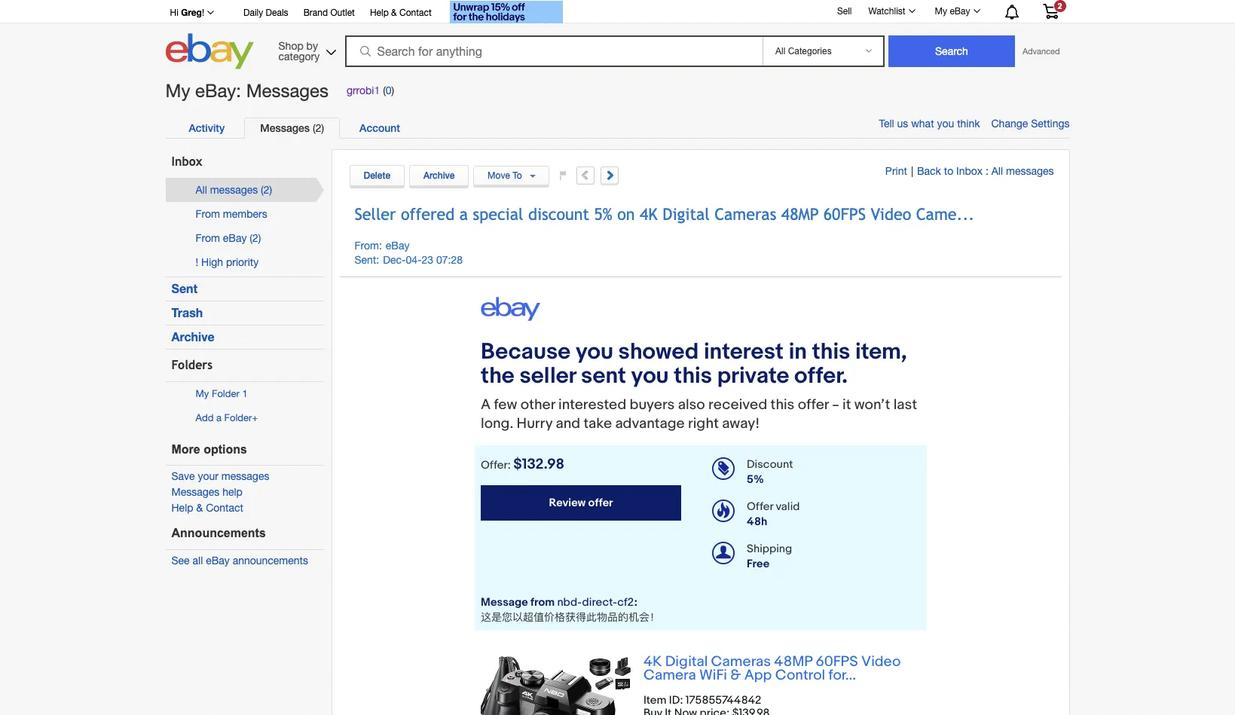 Task type: locate. For each thing, give the bounding box(es) containing it.
none submit inside shop by category "banner"
[[889, 35, 1016, 67]]

move
[[488, 171, 510, 181]]

archive inside button
[[424, 170, 455, 181]]

ebay inside my ebay link
[[950, 6, 971, 17]]

1 vertical spatial !
[[196, 256, 198, 268]]

inbox down activity
[[172, 155, 203, 169]]

grrobi1 ( 0 )
[[347, 85, 394, 97]]

ebay right watchlist link
[[950, 6, 971, 17]]

my up add
[[196, 388, 209, 400]]

archive
[[424, 170, 455, 181], [172, 330, 215, 344]]

see all ebay announcements
[[172, 555, 308, 567]]

priority
[[226, 256, 259, 268]]

outlet
[[331, 8, 355, 18]]

all right :
[[992, 165, 1004, 177]]

1 vertical spatial help
[[172, 502, 193, 514]]

1 vertical spatial from
[[196, 232, 220, 244]]

archive down trash
[[172, 330, 215, 344]]

! left high
[[196, 256, 198, 268]]

1 vertical spatial (2)
[[261, 184, 272, 196]]

! high priority link
[[196, 256, 259, 268]]

folder left 1
[[212, 388, 240, 400]]

from up high
[[196, 232, 220, 244]]

1 horizontal spatial help
[[370, 8, 389, 18]]

contact right outlet
[[400, 8, 432, 18]]

your
[[198, 471, 219, 483]]

0 horizontal spatial all
[[196, 184, 207, 196]]

0 vertical spatial &
[[391, 8, 397, 18]]

2 vertical spatial (2)
[[250, 232, 261, 244]]

messages
[[1007, 165, 1054, 177], [210, 184, 258, 196], [222, 471, 269, 483]]

& down messages help link
[[196, 502, 203, 514]]

ebay
[[950, 6, 971, 17], [223, 232, 247, 244], [386, 240, 410, 252], [206, 555, 230, 567]]

ebay up dec-
[[386, 240, 410, 252]]

trash
[[172, 306, 203, 320]]

help & contact link up search "icon"
[[370, 5, 432, 22]]

my for my ebay: messages
[[165, 80, 190, 101]]

messages down "save"
[[172, 487, 220, 499]]

daily
[[244, 8, 263, 18]]

2 from from the top
[[196, 232, 220, 244]]

0 vertical spatial (2)
[[313, 122, 324, 134]]

help & contact link down messages help link
[[172, 502, 243, 514]]

(2) up members
[[261, 184, 272, 196]]

move to link
[[474, 166, 550, 186]]

2 vertical spatial my
[[196, 388, 209, 400]]

1 vertical spatial a
[[216, 413, 222, 424]]

1 horizontal spatial a
[[460, 205, 468, 224]]

daily deals
[[244, 8, 288, 18]]

1 horizontal spatial contact
[[400, 8, 432, 18]]

ebay for from:
[[386, 240, 410, 252]]

my
[[935, 6, 948, 17], [165, 80, 190, 101], [196, 388, 209, 400]]

messages (2)
[[260, 121, 324, 134]]

(2) left account link
[[313, 122, 324, 134]]

1 horizontal spatial all
[[992, 165, 1004, 177]]

watchlist
[[869, 6, 906, 17]]

1 horizontal spatial help & contact link
[[370, 5, 432, 22]]

messages inside save your messages messages help help & contact
[[222, 471, 269, 483]]

my left ebay:
[[165, 80, 190, 101]]

a right add
[[216, 413, 222, 424]]

0 horizontal spatial my
[[165, 80, 190, 101]]

0 horizontal spatial !
[[196, 256, 198, 268]]

1 vertical spatial &
[[196, 502, 203, 514]]

1 vertical spatial folder
[[224, 413, 252, 424]]

4k
[[640, 205, 658, 224]]

0 horizontal spatial &
[[196, 502, 203, 514]]

0 vertical spatial folder
[[212, 388, 240, 400]]

1 vertical spatial my
[[165, 80, 190, 101]]

0 vertical spatial contact
[[400, 8, 432, 18]]

tell
[[879, 118, 895, 130]]

cameras
[[715, 205, 777, 224]]

from up from ebay (2)
[[196, 208, 220, 220]]

archive button
[[409, 165, 469, 186]]

delete button
[[349, 165, 405, 186]]

(2)
[[313, 122, 324, 134], [261, 184, 272, 196], [250, 232, 261, 244]]

tab list
[[173, 117, 1054, 139]]

discount
[[528, 205, 590, 224]]

1 horizontal spatial &
[[391, 8, 397, 18]]

0 vertical spatial help
[[370, 8, 389, 18]]

help down messages help link
[[172, 502, 193, 514]]

came...
[[917, 205, 975, 224]]

2
[[1058, 2, 1063, 11]]

sell
[[838, 6, 852, 16]]

0 horizontal spatial archive
[[172, 330, 215, 344]]

(2) down members
[[250, 232, 261, 244]]

help & contact link inside account navigation
[[370, 5, 432, 22]]

what
[[912, 118, 935, 130]]

all up the "from members" link
[[196, 184, 207, 196]]

shop by category button
[[272, 34, 340, 66]]

ebay for from
[[223, 232, 247, 244]]

2 vertical spatial messages
[[172, 487, 220, 499]]

messages up help on the left bottom
[[222, 471, 269, 483]]

trash link
[[172, 306, 203, 320]]

contact inside account navigation
[[400, 8, 432, 18]]

0 vertical spatial !
[[202, 8, 204, 18]]

see all ebay announcements link
[[172, 555, 308, 567]]

a
[[460, 205, 468, 224], [216, 413, 222, 424]]

0 horizontal spatial a
[[216, 413, 222, 424]]

0 vertical spatial a
[[460, 205, 468, 224]]

contact
[[400, 8, 432, 18], [206, 502, 243, 514]]

my ebay
[[935, 6, 971, 17]]

5%
[[595, 205, 613, 224]]

help & contact link
[[370, 5, 432, 22], [172, 502, 243, 514]]

category
[[279, 50, 320, 62]]

0 horizontal spatial help
[[172, 502, 193, 514]]

help
[[370, 8, 389, 18], [172, 502, 193, 514]]

print link
[[886, 165, 908, 177]]

inbox
[[172, 155, 203, 169], [957, 165, 983, 177]]

from ebay (2)
[[196, 232, 261, 244]]

& inside account navigation
[[391, 8, 397, 18]]

0 vertical spatial archive
[[424, 170, 455, 181]]

contact down help on the left bottom
[[206, 502, 243, 514]]

0 vertical spatial my
[[935, 6, 948, 17]]

0 horizontal spatial help & contact link
[[172, 502, 243, 514]]

& right outlet
[[391, 8, 397, 18]]

ebay inside from: ebay sent: dec-04-23 07:28
[[386, 240, 410, 252]]

brand outlet link
[[304, 5, 355, 22]]

messages down category
[[246, 80, 329, 101]]

messages down my ebay: messages
[[260, 121, 310, 134]]

None submit
[[889, 35, 1016, 67]]

1 vertical spatial archive
[[172, 330, 215, 344]]

announcements
[[172, 527, 266, 540]]

deals
[[266, 8, 288, 18]]

2 horizontal spatial my
[[935, 6, 948, 17]]

advanced link
[[1016, 36, 1068, 66]]

1 horizontal spatial archive
[[424, 170, 455, 181]]

from
[[196, 208, 220, 220], [196, 232, 220, 244]]

archive up the offered
[[424, 170, 455, 181]]

0 horizontal spatial contact
[[206, 502, 243, 514]]

help inside account navigation
[[370, 8, 389, 18]]

folder
[[212, 388, 240, 400], [224, 413, 252, 424]]

save your messages link
[[172, 471, 269, 483]]

2 vertical spatial messages
[[222, 471, 269, 483]]

help & contact link for messages help
[[172, 502, 243, 514]]

! right the hi
[[202, 8, 204, 18]]

1 vertical spatial messages
[[210, 184, 258, 196]]

tell us what you think
[[879, 118, 981, 130]]

ebay:
[[195, 80, 241, 101]]

my inside my ebay link
[[935, 6, 948, 17]]

1 vertical spatial messages
[[260, 121, 310, 134]]

options
[[204, 443, 247, 456]]

help right outlet
[[370, 8, 389, 18]]

change
[[992, 118, 1029, 130]]

print | back to inbox : all messages
[[886, 165, 1054, 177]]

ebay for my
[[950, 6, 971, 17]]

grrobi1 link
[[347, 85, 380, 97]]

1 horizontal spatial my
[[196, 388, 209, 400]]

all
[[193, 555, 203, 567]]

a left "special"
[[460, 205, 468, 224]]

1 vertical spatial contact
[[206, 502, 243, 514]]

1 horizontal spatial !
[[202, 8, 204, 18]]

digital
[[663, 205, 710, 224]]

1 horizontal spatial inbox
[[957, 165, 983, 177]]

1 vertical spatial help & contact link
[[172, 502, 243, 514]]

messages right :
[[1007, 165, 1054, 177]]

all messages (2) link
[[196, 184, 272, 196]]

add a folder +
[[196, 413, 258, 424]]

my right watchlist link
[[935, 6, 948, 17]]

help & contact
[[370, 8, 432, 18]]

1 from from the top
[[196, 208, 220, 220]]

0 vertical spatial from
[[196, 208, 220, 220]]

!
[[202, 8, 204, 18], [196, 256, 198, 268]]

inbox left :
[[957, 165, 983, 177]]

! inside hi greg !
[[202, 8, 204, 18]]

daily deals link
[[244, 5, 288, 22]]

)
[[392, 85, 394, 97]]

brand outlet
[[304, 8, 355, 18]]

0 vertical spatial help & contact link
[[370, 5, 432, 22]]

messages
[[246, 80, 329, 101], [260, 121, 310, 134], [172, 487, 220, 499]]

60fps
[[824, 205, 866, 224]]

all
[[992, 165, 1004, 177], [196, 184, 207, 196]]

folder down 1
[[224, 413, 252, 424]]

tab list containing activity
[[173, 117, 1054, 139]]

save
[[172, 471, 195, 483]]

ebay down the "from members" link
[[223, 232, 247, 244]]

messages up the "from members" link
[[210, 184, 258, 196]]

account navigation
[[162, 0, 1070, 26]]



Task type: describe. For each thing, give the bounding box(es) containing it.
grrobi1
[[347, 85, 380, 97]]

ebay right all
[[206, 555, 230, 567]]

all messages (2)
[[196, 184, 272, 196]]

04-
[[406, 254, 422, 266]]

from for from ebay (2)
[[196, 232, 220, 244]]

seller
[[355, 205, 396, 224]]

help inside save your messages messages help help & contact
[[172, 502, 193, 514]]

search image
[[360, 46, 371, 57]]

sent:
[[355, 254, 379, 266]]

my folder 1 link
[[196, 388, 248, 400]]

+
[[252, 413, 258, 424]]

shop by category banner
[[162, 0, 1070, 73]]

save your messages messages help help & contact
[[172, 471, 269, 514]]

from:
[[355, 240, 382, 252]]

messages inside tab list
[[260, 121, 310, 134]]

messages help link
[[172, 487, 243, 499]]

0 horizontal spatial inbox
[[172, 155, 203, 169]]

contact inside save your messages messages help help & contact
[[206, 502, 243, 514]]

help
[[223, 487, 243, 499]]

change settings link
[[992, 118, 1070, 130]]

(2) inside messages (2)
[[313, 122, 324, 134]]

special
[[473, 205, 524, 224]]

! high priority
[[196, 256, 259, 268]]

change settings
[[992, 118, 1070, 130]]

back
[[918, 165, 942, 177]]

activity link
[[173, 117, 241, 138]]

shop by category
[[279, 40, 320, 62]]

more options
[[172, 443, 247, 456]]

by
[[307, 40, 318, 52]]

from members link
[[196, 208, 267, 220]]

|
[[911, 165, 914, 177]]

archive link
[[172, 330, 215, 344]]

from: ebay sent: dec-04-23 07:28
[[355, 240, 463, 266]]

brand
[[304, 8, 328, 18]]

get an extra 15% off image
[[450, 1, 563, 23]]

messages inside save your messages messages help help & contact
[[172, 487, 220, 499]]

from members
[[196, 208, 267, 220]]

add
[[196, 413, 214, 424]]

advanced
[[1023, 47, 1060, 56]]

tell us what you think link
[[879, 118, 992, 130]]

48mp
[[782, 205, 819, 224]]

account link
[[344, 117, 416, 138]]

Search for anything text field
[[347, 37, 760, 66]]

dec-
[[383, 254, 406, 266]]

move to
[[488, 171, 522, 181]]

my for my folder 1
[[196, 388, 209, 400]]

high
[[201, 256, 223, 268]]

watchlist link
[[861, 2, 923, 20]]

seller offered a special discount 5% on 4k digital cameras 48mp 60fps video came...
[[355, 205, 975, 224]]

settings
[[1032, 118, 1070, 130]]

account
[[360, 121, 400, 134]]

my ebay link
[[927, 2, 987, 20]]

:
[[986, 165, 989, 177]]

archive for archive link
[[172, 330, 215, 344]]

shop
[[279, 40, 304, 52]]

0
[[386, 85, 392, 97]]

help & contact link for brand outlet
[[370, 5, 432, 22]]

from for from members
[[196, 208, 220, 220]]

to
[[945, 165, 954, 177]]

my folder 1
[[196, 388, 248, 400]]

07:28
[[437, 254, 463, 266]]

print
[[886, 165, 908, 177]]

0 vertical spatial all
[[992, 165, 1004, 177]]

0 link
[[386, 85, 392, 97]]

1
[[242, 388, 248, 400]]

delete
[[364, 170, 391, 181]]

think
[[958, 118, 981, 130]]

0 vertical spatial messages
[[1007, 165, 1054, 177]]

see
[[172, 555, 190, 567]]

my for my ebay
[[935, 6, 948, 17]]

(2) for from ebay (2)
[[250, 232, 261, 244]]

members
[[223, 208, 267, 220]]

(2) for all messages (2)
[[261, 184, 272, 196]]

back to inbox : all messages link
[[918, 165, 1054, 177]]

video
[[871, 205, 912, 224]]

sent link
[[172, 282, 198, 296]]

more
[[172, 443, 200, 456]]

us
[[898, 118, 909, 130]]

activity
[[189, 121, 225, 134]]

& inside save your messages messages help help & contact
[[196, 502, 203, 514]]

1 vertical spatial all
[[196, 184, 207, 196]]

hi greg !
[[170, 7, 204, 18]]

sell link
[[831, 6, 859, 16]]

to
[[513, 171, 522, 181]]

0 vertical spatial messages
[[246, 80, 329, 101]]

23
[[422, 254, 434, 266]]

from ebay (2) link
[[196, 232, 261, 244]]

sent
[[172, 282, 198, 296]]

offered
[[401, 205, 455, 224]]

archive for "archive" button
[[424, 170, 455, 181]]

my ebay: messages
[[165, 80, 329, 101]]



